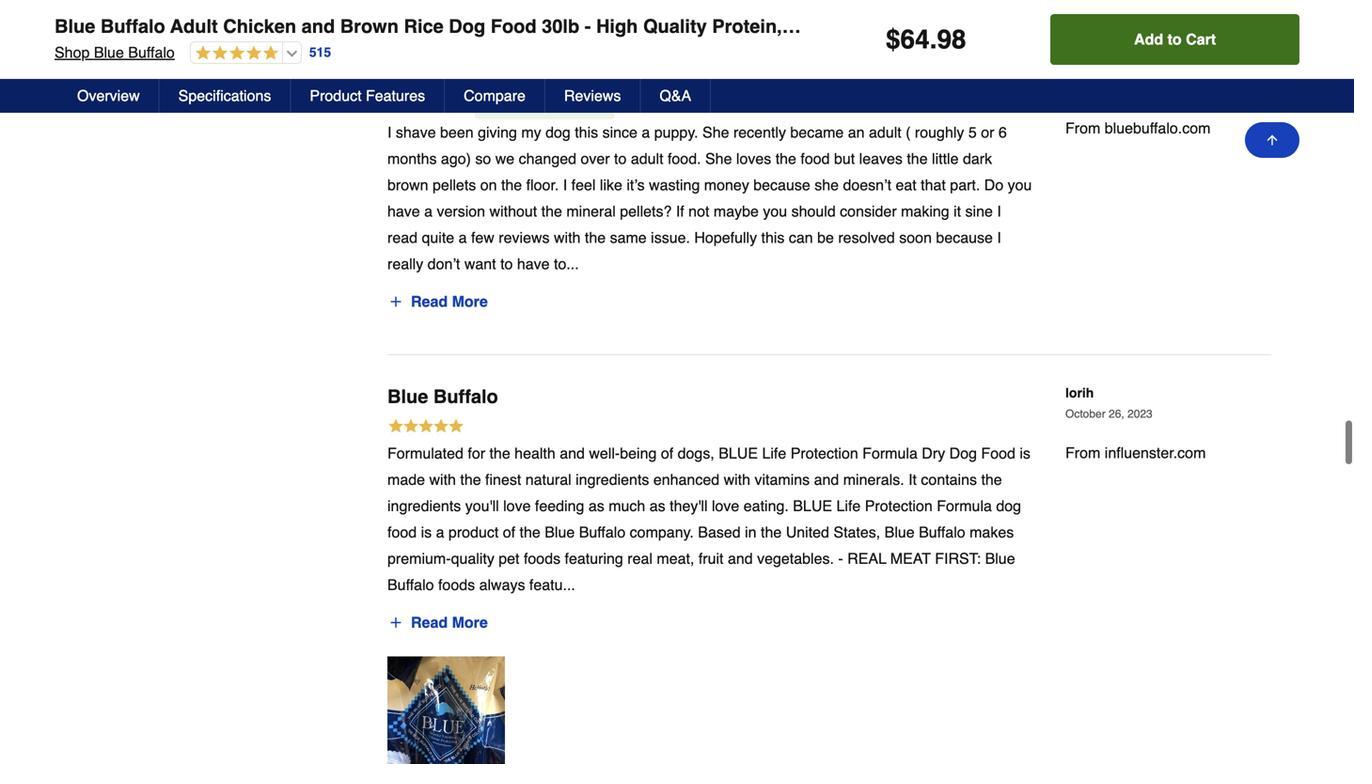 Task type: describe. For each thing, give the bounding box(es) containing it.
1 horizontal spatial because
[[936, 229, 993, 247]]

cart
[[1186, 31, 1216, 48]]

shop
[[55, 44, 90, 61]]

i down do on the top right
[[997, 229, 1002, 247]]

few
[[471, 229, 495, 247]]

states,
[[834, 524, 881, 541]]

real
[[628, 550, 653, 568]]

0 horizontal spatial because
[[754, 176, 811, 194]]

formulated for the health and well-being of dogs, blue life protection formula dry dog food is made with the finest natural ingredients enhanced with vitamins and minerals. it contains the ingredients you'll love feeding as much as they'll love eating. blue life protection formula dog food is a product of the blue buffalo company. based in the united states, blue buffalo makes premium-quality pet foods featuring real meat, fruit and vegetables.  - real meat first: blue buffalo foods always featu...
[[388, 445, 1031, 594]]

contains
[[921, 471, 977, 489]]

2 & from the left
[[1342, 16, 1355, 37]]

hopefully
[[695, 229, 757, 247]]

same
[[610, 229, 647, 247]]

based
[[698, 524, 741, 541]]

1 vertical spatial is
[[421, 524, 432, 541]]

from for partial happiness
[[1066, 119, 1101, 137]]

dog inside formulated for the health and well-being of dogs, blue life protection formula dry dog food is made with the finest natural ingredients enhanced with vitamins and minerals. it contains the ingredients you'll love feeding as much as they'll love eating. blue life protection formula dog food is a product of the blue buffalo company. based in the united states, blue buffalo makes premium-quality pet foods featuring real meat, fruit and vegetables.  - real meat first: blue buffalo foods always featu...
[[997, 498, 1022, 515]]

formulated
[[388, 445, 464, 462]]

always
[[479, 577, 525, 594]]

product
[[310, 87, 362, 104]]

we
[[495, 150, 515, 168]]

protein,
[[712, 16, 782, 37]]

blue down feeding
[[545, 524, 575, 541]]

buffalo up "featuring"
[[579, 524, 626, 541]]

fatty
[[1088, 16, 1133, 37]]

feel
[[572, 176, 596, 194]]

lorih october 26, 2023
[[1066, 386, 1153, 421]]

specifications
[[178, 87, 271, 104]]

reviews
[[499, 229, 550, 247]]

and right vitamins
[[814, 471, 839, 489]]

dog inside i shave been giving my dog this since a puppy. she recently became an adult ( roughly 5 or 6 months ago) so we changed over to adult food. she loves the food but leaves the little dark brown pellets on the floor. i feel like it's wasting money because she doesn't eat that part. do you have a version without the mineral pellets? if not maybe you should consider making it sine i read quite a few reviews with the same issue. hopefully this can be resolved soon because i really don't want to have to...
[[546, 124, 571, 141]]

version
[[437, 203, 485, 220]]

october
[[1066, 408, 1106, 421]]

q&a
[[660, 87, 692, 104]]

1 horizontal spatial is
[[1020, 445, 1031, 462]]

happiness
[[450, 61, 543, 83]]

it's
[[627, 176, 645, 194]]

brown
[[388, 176, 429, 194]]

5
[[969, 124, 977, 141]]

arrow up image
[[1265, 133, 1280, 148]]

in
[[745, 524, 757, 541]]

read for second read more button from the bottom of the page
[[411, 293, 448, 311]]

acids
[[1138, 16, 1188, 37]]

eat
[[896, 176, 917, 194]]

0 horizontal spatial you
[[763, 203, 787, 220]]

2 as from the left
[[650, 498, 666, 515]]

omega
[[968, 16, 1032, 37]]

a up quite
[[424, 203, 433, 220]]

i right sine
[[997, 203, 1002, 220]]

2023 inside true true november 17, 2023
[[1140, 83, 1165, 96]]

compare
[[464, 87, 526, 104]]

food inside i shave been giving my dog this since a puppy. she recently became an adult ( roughly 5 or 6 months ago) so we changed over to adult food. she loves the food but leaves the little dark brown pellets on the floor. i feel like it's wasting money because she doesn't eat that part. do you have a version without the mineral pellets? if not maybe you should consider making it sine i read quite a few reviews with the same issue. hopefully this can be resolved soon because i really don't want to have to...
[[801, 150, 830, 168]]

little
[[932, 150, 959, 168]]

featuring
[[565, 550, 623, 568]]

reviews button
[[546, 79, 641, 113]]

a left the few at the top left of page
[[459, 229, 467, 247]]

i left shave
[[388, 124, 392, 141]]

influenster.com
[[1105, 445, 1206, 462]]

blue down makes
[[985, 550, 1016, 568]]

buffalo down 'premium-'
[[388, 577, 434, 594]]

0 horizontal spatial formula
[[863, 445, 918, 462]]

0 vertical spatial she
[[703, 124, 729, 141]]

plus image for second read more button from the bottom of the page
[[388, 295, 404, 310]]

1 vertical spatial have
[[517, 255, 550, 273]]

wholesome
[[788, 16, 893, 37]]

roughly
[[915, 124, 965, 141]]

0 vertical spatial of
[[661, 445, 674, 462]]

would recommend
[[502, 98, 607, 111]]

featu...
[[530, 577, 576, 594]]

0 horizontal spatial dog
[[449, 16, 486, 37]]

food inside formulated for the health and well-being of dogs, blue life protection formula dry dog food is made with the finest natural ingredients enhanced with vitamins and minerals. it contains the ingredients you'll love feeding as much as they'll love eating. blue life protection formula dog food is a product of the blue buffalo company. based in the united states, blue buffalo makes premium-quality pet foods featuring real meat, fruit and vegetables.  - real meat first: blue buffalo foods always featu...
[[388, 524, 417, 541]]

0 vertical spatial adult
[[869, 124, 902, 141]]

30lb
[[542, 16, 580, 37]]

with inside i shave been giving my dog this since a puppy. she recently became an adult ( roughly 5 or 6 months ago) so we changed over to adult food. she loves the food but leaves the little dark brown pellets on the floor. i feel like it's wasting money because she doesn't eat that part. do you have a version without the mineral pellets? if not maybe you should consider making it sine i read quite a few reviews with the same issue. hopefully this can be resolved soon because i really don't want to have to...
[[554, 229, 581, 247]]

vitamins
[[755, 471, 810, 489]]

more for second read more button from the bottom of the page
[[452, 293, 488, 311]]

blue up meat
[[885, 524, 915, 541]]

0 vertical spatial for
[[1194, 16, 1219, 37]]

finest
[[485, 471, 521, 489]]

the down ( at the top of the page
[[907, 150, 928, 168]]

food inside formulated for the health and well-being of dogs, blue life protection formula dry dog food is made with the finest natural ingredients enhanced with vitamins and minerals. it contains the ingredients you'll love feeding as much as they'll love eating. blue life protection formula dog food is a product of the blue buffalo company. based in the united states, blue buffalo makes premium-quality pet foods featuring real meat, fruit and vegetables.  - real meat first: blue buffalo foods always featu...
[[982, 445, 1016, 462]]

vegetables.
[[757, 550, 834, 568]]

leaves
[[859, 150, 903, 168]]

quite
[[422, 229, 455, 247]]

2 love from the left
[[712, 498, 740, 515]]

you'll
[[465, 498, 499, 515]]

they'll
[[670, 498, 708, 515]]

pellets
[[433, 176, 476, 194]]

the down feeding
[[520, 524, 541, 541]]

from bluebuffalo.com
[[1066, 119, 1211, 137]]

1 vertical spatial blue
[[793, 498, 833, 515]]

1 true from the left
[[1066, 61, 1094, 76]]

0 horizontal spatial -
[[585, 16, 591, 37]]

i left feel
[[563, 176, 567, 194]]

to...
[[554, 255, 579, 273]]

(
[[906, 124, 911, 141]]

from influenster.com
[[1066, 445, 1206, 462]]

product features button
[[291, 79, 445, 113]]

98
[[937, 24, 967, 55]]

0 horizontal spatial have
[[388, 203, 420, 220]]

do
[[985, 176, 1004, 194]]

eating.
[[744, 498, 789, 515]]

$ 64 . 98
[[886, 24, 967, 55]]

well-
[[589, 445, 620, 462]]

read more for second read more button
[[411, 614, 488, 632]]

really
[[388, 255, 424, 273]]

enhanced
[[654, 471, 720, 489]]

1 as from the left
[[589, 498, 605, 515]]

1 vertical spatial she
[[706, 150, 732, 168]]

partial
[[388, 61, 445, 83]]

0 vertical spatial food
[[491, 16, 537, 37]]

1 vertical spatial adult
[[631, 150, 664, 168]]

shop blue buffalo
[[55, 44, 175, 61]]

product features
[[310, 87, 425, 104]]

mineral
[[567, 203, 616, 220]]

buffalo up 5 stars image
[[434, 386, 498, 408]]

premium-
[[388, 550, 451, 568]]

brown
[[340, 16, 399, 37]]

buffalo up shop blue buffalo
[[101, 16, 165, 37]]

that
[[921, 176, 946, 194]]

1 horizontal spatial this
[[762, 229, 785, 247]]

the down mineral
[[585, 229, 606, 247]]

4 stars image
[[388, 97, 465, 117]]

sine
[[966, 203, 993, 220]]

6 for &
[[1072, 16, 1082, 37]]

0 vertical spatial life
[[762, 445, 787, 462]]

been
[[440, 124, 474, 141]]

add
[[1135, 31, 1164, 48]]

1 horizontal spatial foods
[[524, 550, 561, 568]]

so
[[475, 150, 491, 168]]

2 horizontal spatial with
[[724, 471, 751, 489]]

from for blue buffalo
[[1066, 445, 1101, 462]]

dogs,
[[678, 445, 715, 462]]

the right contains
[[982, 471, 1002, 489]]

https://photos us.bazaarvoice.com/photo/2/cghvdg86ymx1zwj1zmzhbg8/2fe40a99 8e7e 5a63 ac6f 839b9a2a2f93 image
[[388, 657, 505, 765]]

1 horizontal spatial protection
[[865, 498, 933, 515]]

1 horizontal spatial you
[[1008, 176, 1032, 194]]

shave
[[396, 124, 436, 141]]

q&a button
[[641, 79, 711, 113]]



Task type: vqa. For each thing, say whether or not it's contained in the screenshot.
2nd Read More "button" from the bottom
yes



Task type: locate. For each thing, give the bounding box(es) containing it.
1 horizontal spatial true
[[1097, 61, 1125, 76]]

4.7 stars image
[[191, 45, 278, 63]]

6 left fatty
[[1072, 16, 1082, 37]]

0 vertical spatial read more
[[411, 293, 488, 311]]

adult
[[170, 16, 218, 37]]

life up vitamins
[[762, 445, 787, 462]]

1 horizontal spatial blue
[[793, 498, 833, 515]]

blue up united at the right bottom of page
[[793, 498, 833, 515]]

november
[[1066, 83, 1118, 96]]

more
[[452, 293, 488, 311], [452, 614, 488, 632]]

1 love from the left
[[503, 498, 531, 515]]

compare button
[[445, 79, 546, 113]]

2023 right 17,
[[1140, 83, 1165, 96]]

1 vertical spatial because
[[936, 229, 993, 247]]

0 vertical spatial protection
[[791, 445, 859, 462]]

life up states,
[[837, 498, 861, 515]]

1 horizontal spatial -
[[838, 550, 844, 568]]

1 more from the top
[[452, 293, 488, 311]]

&
[[1053, 16, 1067, 37], [1342, 16, 1355, 37]]

1 vertical spatial ingredients
[[388, 498, 461, 515]]

0 vertical spatial have
[[388, 203, 420, 220]]

ingredients down well-
[[576, 471, 649, 489]]

dog up makes
[[997, 498, 1022, 515]]

my
[[521, 124, 541, 141]]

1 horizontal spatial have
[[517, 255, 550, 273]]

formula down contains
[[937, 498, 992, 515]]

1 vertical spatial 2023
[[1128, 408, 1153, 421]]

0 horizontal spatial protection
[[791, 445, 859, 462]]

this left can
[[762, 229, 785, 247]]

6 for or
[[999, 124, 1007, 141]]

read more down the don't
[[411, 293, 488, 311]]

0 horizontal spatial adult
[[631, 150, 664, 168]]

1 vertical spatial to
[[614, 150, 627, 168]]

you
[[1008, 176, 1032, 194], [763, 203, 787, 220]]

true up november
[[1066, 61, 1094, 76]]

and left well-
[[560, 445, 585, 462]]

formula
[[863, 445, 918, 462], [937, 498, 992, 515]]

more down always
[[452, 614, 488, 632]]

- right "30lb"
[[585, 16, 591, 37]]

1 plus image from the top
[[388, 295, 404, 310]]

dog right my
[[546, 124, 571, 141]]

but
[[834, 150, 855, 168]]

0 vertical spatial you
[[1008, 176, 1032, 194]]

more for second read more button
[[452, 614, 488, 632]]

on
[[480, 176, 497, 194]]

0 horizontal spatial 6
[[999, 124, 1007, 141]]

without
[[490, 203, 537, 220]]

making
[[901, 203, 950, 220]]

1 vertical spatial of
[[503, 524, 516, 541]]

read
[[388, 229, 418, 247]]

to right 'over'
[[614, 150, 627, 168]]

can
[[789, 229, 813, 247]]

26,
[[1109, 408, 1125, 421]]

1 vertical spatial for
[[468, 445, 485, 462]]

for right acids
[[1194, 16, 1219, 37]]

0 vertical spatial foods
[[524, 550, 561, 568]]

buffalo up first:
[[919, 524, 966, 541]]

add to cart
[[1135, 31, 1216, 48]]

for inside formulated for the health and well-being of dogs, blue life protection formula dry dog food is made with the finest natural ingredients enhanced with vitamins and minerals. it contains the ingredients you'll love feeding as much as they'll love eating. blue life protection formula dog food is a product of the blue buffalo company. based in the united states, blue buffalo makes premium-quality pet foods featuring real meat, fruit and vegetables.  - real meat first: blue buffalo foods always featu...
[[468, 445, 485, 462]]

dog right the rice
[[449, 16, 486, 37]]

read for second read more button
[[411, 614, 448, 632]]

1 horizontal spatial adult
[[869, 124, 902, 141]]

1 read more button from the top
[[388, 287, 489, 317]]

6 right or at the top right
[[999, 124, 1007, 141]]

1 horizontal spatial life
[[837, 498, 861, 515]]

because down it on the top right of the page
[[936, 229, 993, 247]]

a inside formulated for the health and well-being of dogs, blue life protection formula dry dog food is made with the finest natural ingredients enhanced with vitamins and minerals. it contains the ingredients you'll love feeding as much as they'll love eating. blue life protection formula dog food is a product of the blue buffalo company. based in the united states, blue buffalo makes premium-quality pet foods featuring real meat, fruit and vegetables.  - real meat first: blue buffalo foods always featu...
[[436, 524, 444, 541]]

food
[[801, 150, 830, 168], [388, 524, 417, 541]]

foods down quality
[[438, 577, 475, 594]]

1 vertical spatial formula
[[937, 498, 992, 515]]

the
[[776, 150, 797, 168], [907, 150, 928, 168], [501, 176, 522, 194], [541, 203, 562, 220], [585, 229, 606, 247], [490, 445, 511, 462], [460, 471, 481, 489], [982, 471, 1002, 489], [520, 524, 541, 541], [761, 524, 782, 541]]

0 horizontal spatial is
[[421, 524, 432, 541]]

she
[[703, 124, 729, 141], [706, 150, 732, 168]]

1 vertical spatial from
[[1066, 445, 1101, 462]]

buffalo
[[101, 16, 165, 37], [128, 44, 175, 61], [434, 386, 498, 408], [579, 524, 626, 541], [919, 524, 966, 541], [388, 577, 434, 594]]

is up 'premium-'
[[421, 524, 432, 541]]

0 vertical spatial -
[[585, 16, 591, 37]]

the right in
[[761, 524, 782, 541]]

0 horizontal spatial food
[[388, 524, 417, 541]]

rice
[[404, 16, 444, 37]]

1 vertical spatial dog
[[997, 498, 1022, 515]]

read more button
[[388, 287, 489, 317], [388, 608, 489, 638]]

read down 'premium-'
[[411, 614, 448, 632]]

recommend
[[540, 98, 607, 111]]

love
[[503, 498, 531, 515], [712, 498, 740, 515]]

0 horizontal spatial true
[[1066, 61, 1094, 76]]

6
[[1072, 16, 1082, 37], [999, 124, 1007, 141]]

a left product
[[436, 524, 444, 541]]

2 true from the left
[[1097, 61, 1125, 76]]

0 vertical spatial formula
[[863, 445, 918, 462]]

want
[[465, 255, 496, 273]]

64
[[901, 24, 930, 55]]

minerals.
[[844, 471, 905, 489]]

lorih
[[1066, 386, 1094, 401]]

ingredients down made
[[388, 498, 461, 515]]

from down november
[[1066, 119, 1101, 137]]

& right skin
[[1342, 16, 1355, 37]]

0 vertical spatial 6
[[1072, 16, 1082, 37]]

0 horizontal spatial foods
[[438, 577, 475, 594]]

0 vertical spatial from
[[1066, 119, 1101, 137]]

health
[[515, 445, 556, 462]]

as up company.
[[650, 498, 666, 515]]

is right dry
[[1020, 445, 1031, 462]]

1 horizontal spatial of
[[661, 445, 674, 462]]

she right puppy.
[[703, 124, 729, 141]]

wasting
[[649, 176, 700, 194]]

0 vertical spatial read
[[411, 293, 448, 311]]

of up pet
[[503, 524, 516, 541]]

1 read more from the top
[[411, 293, 488, 311]]

features
[[366, 87, 425, 104]]

foods up featu...
[[524, 550, 561, 568]]

fruit
[[699, 550, 724, 568]]

high
[[596, 16, 638, 37]]

1 vertical spatial more
[[452, 614, 488, 632]]

1 horizontal spatial to
[[614, 150, 627, 168]]

0 horizontal spatial for
[[468, 445, 485, 462]]

is
[[1020, 445, 1031, 462], [421, 524, 432, 541]]

1 horizontal spatial love
[[712, 498, 740, 515]]

1 vertical spatial food
[[982, 445, 1016, 462]]

5 stars image
[[388, 418, 465, 438]]

food.
[[668, 150, 701, 168]]

1 vertical spatial 6
[[999, 124, 1007, 141]]

the right loves
[[776, 150, 797, 168]]

read more down always
[[411, 614, 488, 632]]

and down in
[[728, 550, 753, 568]]

0 vertical spatial blue
[[719, 445, 758, 462]]

made
[[388, 471, 425, 489]]

read
[[411, 293, 448, 311], [411, 614, 448, 632]]

a right "since"
[[642, 124, 650, 141]]

& right 3
[[1053, 16, 1067, 37]]

0 horizontal spatial dog
[[546, 124, 571, 141]]

1 vertical spatial you
[[763, 203, 787, 220]]

she
[[815, 176, 839, 194]]

feeding
[[535, 498, 585, 515]]

love down finest
[[503, 498, 531, 515]]

0 vertical spatial to
[[1168, 31, 1182, 48]]

with up the to...
[[554, 229, 581, 247]]

more down want
[[452, 293, 488, 311]]

puppy.
[[654, 124, 699, 141]]

formula up minerals.
[[863, 445, 918, 462]]

- inside formulated for the health and well-being of dogs, blue life protection formula dry dog food is made with the finest natural ingredients enhanced with vitamins and minerals. it contains the ingredients you'll love feeding as much as they'll love eating. blue life protection formula dog food is a product of the blue buffalo company. based in the united states, blue buffalo makes premium-quality pet foods featuring real meat, fruit and vegetables.  - real meat first: blue buffalo foods always featu...
[[838, 550, 844, 568]]

with down formulated
[[429, 471, 456, 489]]

1 vertical spatial life
[[837, 498, 861, 515]]

blue up shop
[[55, 16, 95, 37]]

food right dry
[[982, 445, 1016, 462]]

bluebuffalo.com
[[1105, 119, 1211, 137]]

0 vertical spatial read more button
[[388, 287, 489, 317]]

2 read more button from the top
[[388, 608, 489, 638]]

this up 'over'
[[575, 124, 598, 141]]

1 vertical spatial read more button
[[388, 608, 489, 638]]

makes
[[970, 524, 1014, 541]]

if
[[676, 203, 685, 220]]

1 vertical spatial food
[[388, 524, 417, 541]]

0 horizontal spatial of
[[503, 524, 516, 541]]

0 vertical spatial this
[[575, 124, 598, 141]]

1 read from the top
[[411, 293, 448, 311]]

dog right dry
[[950, 445, 977, 462]]

dog inside formulated for the health and well-being of dogs, blue life protection formula dry dog food is made with the finest natural ingredients enhanced with vitamins and minerals. it contains the ingredients you'll love feeding as much as they'll love eating. blue life protection formula dog food is a product of the blue buffalo company. based in the united states, blue buffalo makes premium-quality pet foods featuring real meat, fruit and vegetables.  - real meat first: blue buffalo foods always featu...
[[950, 445, 977, 462]]

1 horizontal spatial ingredients
[[576, 471, 649, 489]]

she up money on the right top of the page
[[706, 150, 732, 168]]

read more button down 'premium-'
[[388, 608, 489, 638]]

0 vertical spatial is
[[1020, 445, 1031, 462]]

1 horizontal spatial dog
[[997, 498, 1022, 515]]

1 vertical spatial foods
[[438, 577, 475, 594]]

plus image down really
[[388, 295, 404, 310]]

the right on
[[501, 176, 522, 194]]

1 vertical spatial this
[[762, 229, 785, 247]]

it
[[909, 471, 917, 489]]

read more button down the don't
[[388, 287, 489, 317]]

food up 'premium-'
[[388, 524, 417, 541]]

healthy
[[1224, 16, 1292, 37]]

2 read more from the top
[[411, 614, 488, 632]]

specifications button
[[160, 79, 291, 113]]

1 horizontal spatial 6
[[1072, 16, 1082, 37]]

1 vertical spatial protection
[[865, 498, 933, 515]]

issue.
[[651, 229, 690, 247]]

1 vertical spatial plus image
[[388, 616, 404, 631]]

plus image
[[388, 295, 404, 310], [388, 616, 404, 631]]

protection up vitamins
[[791, 445, 859, 462]]

because down loves
[[754, 176, 811, 194]]

have up read
[[388, 203, 420, 220]]

with up eating.
[[724, 471, 751, 489]]

you left should
[[763, 203, 787, 220]]

blue right shop
[[94, 44, 124, 61]]

i shave been giving my dog this since a puppy. she recently became an adult ( roughly 5 or 6 months ago) so we changed over to adult food. she loves the food but leaves the little dark brown pellets on the floor. i feel like it's wasting money because she doesn't eat that part. do you have a version without the mineral pellets? if not maybe you should consider making it sine i read quite a few reviews with the same issue. hopefully this can be resolved soon because i really don't want to have to...
[[388, 124, 1032, 273]]

0 horizontal spatial as
[[589, 498, 605, 515]]

loves
[[736, 150, 772, 168]]

2 plus image from the top
[[388, 616, 404, 631]]

of
[[661, 445, 674, 462], [503, 524, 516, 541]]

2023 inside lorih october 26, 2023
[[1128, 408, 1153, 421]]

2 vertical spatial to
[[500, 255, 513, 273]]

food down the became
[[801, 150, 830, 168]]

for right formulated
[[468, 445, 485, 462]]

17,
[[1121, 83, 1137, 96]]

to right want
[[500, 255, 513, 273]]

real
[[848, 550, 887, 568]]

dark
[[963, 150, 992, 168]]

- left real
[[838, 550, 844, 568]]

2 more from the top
[[452, 614, 488, 632]]

meat
[[891, 550, 931, 568]]

should
[[792, 203, 836, 220]]

1 vertical spatial read more
[[411, 614, 488, 632]]

0 horizontal spatial to
[[500, 255, 513, 273]]

0 vertical spatial food
[[801, 150, 830, 168]]

blue buffalo  adult chicken and brown rice dog food 30lb - high quality protein, wholesome grains, omega 3 & 6 fatty acids for healthy skin &
[[55, 16, 1355, 37]]

1 horizontal spatial dog
[[950, 445, 977, 462]]

checkmark image
[[483, 97, 498, 112]]

1 horizontal spatial with
[[554, 229, 581, 247]]

1 horizontal spatial food
[[801, 150, 830, 168]]

0 horizontal spatial blue
[[719, 445, 758, 462]]

blue right dogs, at the right bottom
[[719, 445, 758, 462]]

months
[[388, 150, 437, 168]]

it
[[954, 203, 961, 220]]

and up 515
[[302, 16, 335, 37]]

read more for second read more button from the bottom of the page
[[411, 293, 488, 311]]

to right the add
[[1168, 31, 1182, 48]]

to
[[1168, 31, 1182, 48], [614, 150, 627, 168], [500, 255, 513, 273]]

2 from from the top
[[1066, 445, 1101, 462]]

chicken
[[223, 16, 296, 37]]

recently
[[734, 124, 786, 141]]

0 vertical spatial dog
[[546, 124, 571, 141]]

read down the don't
[[411, 293, 448, 311]]

the up finest
[[490, 445, 511, 462]]

1 & from the left
[[1053, 16, 1067, 37]]

life
[[762, 445, 787, 462], [837, 498, 861, 515]]

quality
[[643, 16, 707, 37]]

buffalo down adult
[[128, 44, 175, 61]]

because
[[754, 176, 811, 194], [936, 229, 993, 247]]

plus image for second read more button
[[388, 616, 404, 631]]

0 vertical spatial dog
[[449, 16, 486, 37]]

a
[[642, 124, 650, 141], [424, 203, 433, 220], [459, 229, 467, 247], [436, 524, 444, 541]]

blue up 5 stars image
[[388, 386, 428, 408]]

0 horizontal spatial life
[[762, 445, 787, 462]]

company.
[[630, 524, 694, 541]]

0 horizontal spatial food
[[491, 16, 537, 37]]

from down october
[[1066, 445, 1101, 462]]

floor.
[[526, 176, 559, 194]]

an
[[848, 124, 865, 141]]

add to cart button
[[1051, 14, 1300, 65]]

1 horizontal spatial formula
[[937, 498, 992, 515]]

skin
[[1297, 16, 1337, 37]]

2 horizontal spatial to
[[1168, 31, 1182, 48]]

0 horizontal spatial with
[[429, 471, 456, 489]]

food left "30lb"
[[491, 16, 537, 37]]

the up you'll
[[460, 471, 481, 489]]

you right do on the top right
[[1008, 176, 1032, 194]]

product
[[449, 524, 499, 541]]

have down reviews at the left top
[[517, 255, 550, 273]]

i
[[388, 124, 392, 141], [563, 176, 567, 194], [997, 203, 1002, 220], [997, 229, 1002, 247]]

0 horizontal spatial this
[[575, 124, 598, 141]]

6 inside i shave been giving my dog this since a puppy. she recently became an adult ( roughly 5 or 6 months ago) so we changed over to adult food. she loves the food but leaves the little dark brown pellets on the floor. i feel like it's wasting money because she doesn't eat that part. do you have a version without the mineral pellets? if not maybe you should consider making it sine i read quite a few reviews with the same issue. hopefully this can be resolved soon because i really don't want to have to...
[[999, 124, 1007, 141]]

the down floor.
[[541, 203, 562, 220]]

2 read from the top
[[411, 614, 448, 632]]

doesn't
[[843, 176, 892, 194]]

plus image down 'premium-'
[[388, 616, 404, 631]]

1 horizontal spatial as
[[650, 498, 666, 515]]

1 horizontal spatial &
[[1342, 16, 1355, 37]]

adult
[[869, 124, 902, 141], [631, 150, 664, 168]]

515
[[309, 45, 331, 60]]

1 from from the top
[[1066, 119, 1101, 137]]

0 vertical spatial because
[[754, 176, 811, 194]]

0 horizontal spatial ingredients
[[388, 498, 461, 515]]

of left dogs, at the right bottom
[[661, 445, 674, 462]]

1 horizontal spatial food
[[982, 445, 1016, 462]]

this
[[575, 124, 598, 141], [762, 229, 785, 247]]

2023 right 26,
[[1128, 408, 1153, 421]]

protection down it
[[865, 498, 933, 515]]

0 horizontal spatial love
[[503, 498, 531, 515]]

2023
[[1140, 83, 1165, 96], [1128, 408, 1153, 421]]

adult up it's
[[631, 150, 664, 168]]

protection
[[791, 445, 859, 462], [865, 498, 933, 515]]

would
[[502, 98, 537, 111]]

not
[[689, 203, 710, 220]]

like
[[600, 176, 623, 194]]

adult left ( at the top of the page
[[869, 124, 902, 141]]

resolved
[[838, 229, 895, 247]]

to inside button
[[1168, 31, 1182, 48]]

foods
[[524, 550, 561, 568], [438, 577, 475, 594]]

true up 17,
[[1097, 61, 1125, 76]]

0 vertical spatial 2023
[[1140, 83, 1165, 96]]



